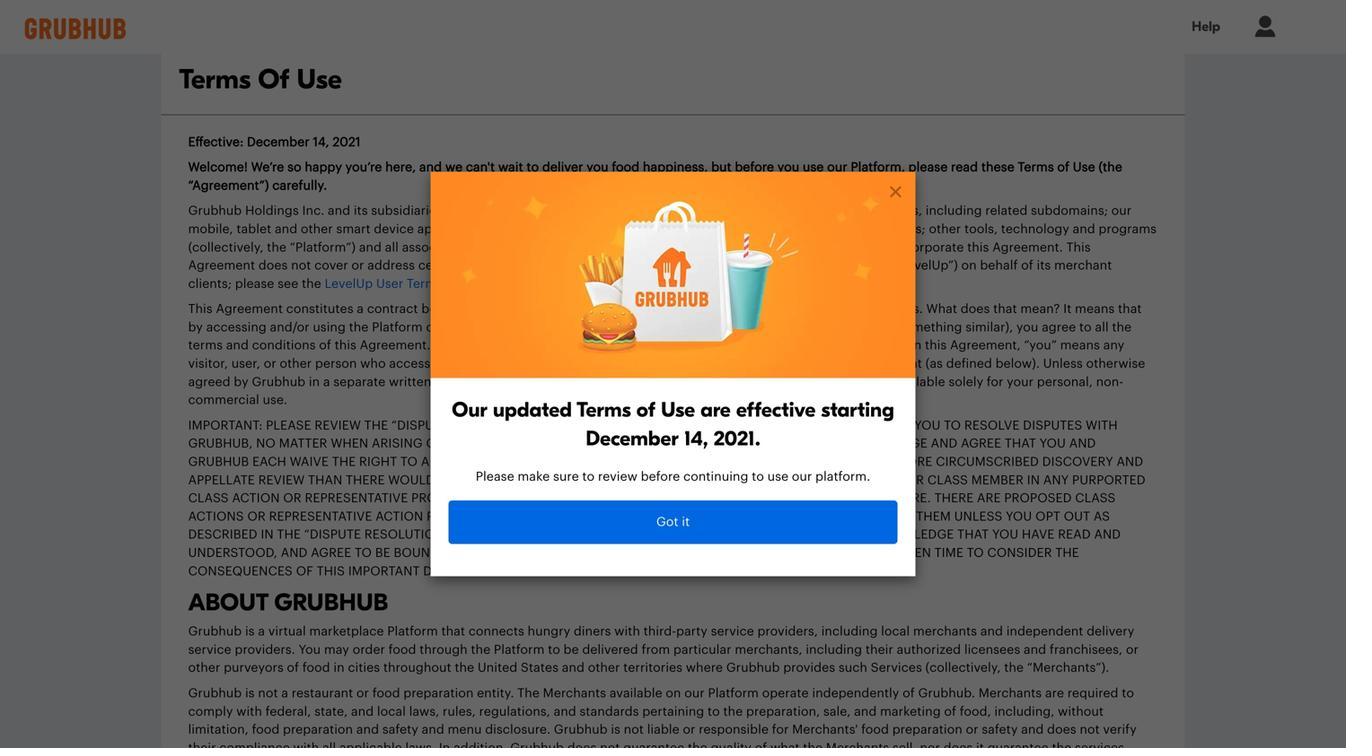 Task type: locate. For each thing, give the bounding box(es) containing it.
by up terms
[[561, 529, 576, 542]]

1 horizontal spatial your
[[624, 303, 651, 316]]

0 horizontal spatial inc.
[[302, 205, 324, 217]]

with inside this agreement constitutes a contract between you and us that governs your access and use of the platform and services. what does that mean? it means that by accessing and/or using the platform or our services, or by clicking a button or checking a box marked "i agree" (or something similar), you agree to all the terms and conditions of this agreement. if you do not agree, do not access and/or use the platform or services. as used in this agreement, "you" means any visitor, user, or other person who accesses our platform or services, whether or not such person registered for an account (as defined below). unless otherwise agreed by grubhub in a separate written agreement with you or your authorized representative, the platform is made available solely for your personal, non- commercial use.
[[503, 376, 529, 389]]

merchants down merchants'
[[826, 743, 889, 749]]

terms right these
[[1018, 161, 1054, 174]]

is left made
[[842, 376, 852, 389]]

0 vertical spatial including
[[926, 205, 982, 217]]

their inside 'about grubhub grubhub is a virtual marketplace platform that connects hungry diners with third-party service providers, including local merchants and independent delivery service providers. you may order food through the platform to be delivered from particular merchants, including their authorized licensees and franchisees, or other purveyors of food in cities throughout the united states and other territories where grubhub provides such services (collectively, the "merchants").'
[[865, 644, 893, 657]]

on inside grubhub holdings inc. and its subsidiaries and affiliates ("grubhub," "we," "our," or "us") own and operate certain websites, including related subdomains; our mobile, tablet and other smart device applications; application program interfaces; in-store kiosks or other online services; other tools, technology and programs (collectively, the "platform") and all associated services (collectively, the "services"); in each case, that reference and incorporate this agreement. this agreement does not cover or address certain end user services provided by our affiliate scvngr, inc. d/b/a levelup ("levelup") on behalf of its merchant clients; please see the
[[961, 260, 977, 272]]

appellate
[[188, 474, 255, 487]]

2 guarantee from the left
[[987, 743, 1049, 749]]

0 vertical spatial agreement
[[188, 260, 255, 272]]

the up understood,
[[277, 529, 301, 542]]

before
[[735, 161, 774, 174], [641, 471, 680, 484]]

preparation,
[[746, 706, 820, 719]]

2 vertical spatial use
[[661, 398, 695, 423]]

agreement up 'accessing'
[[216, 303, 283, 316]]

0 vertical spatial levelup
[[839, 260, 887, 272]]

otherwise
[[1086, 358, 1145, 370]]

discovery
[[1042, 456, 1113, 469]]

0 horizontal spatial waive
[[290, 456, 329, 469]]

before inside welcome! we're so happy you're here, and we can't wait to deliver you food happiness, but before you use our platform, please read these terms of use (the "agreement") carefully.
[[735, 161, 774, 174]]

non-
[[1096, 376, 1123, 389]]

1 horizontal spatial authorized
[[897, 644, 961, 657]]

14, up happy
[[313, 136, 329, 148]]

to inside 'about grubhub grubhub is a virtual marketplace platform that connects hungry diners with third-party service providers, including local merchants and independent delivery service providers. you may order food through the platform to be delivered from particular merchants, including their authorized licensees and franchisees, or other purveyors of food in cities throughout the united states and other territories where grubhub provides such services (collectively, the "merchants").'
[[548, 644, 560, 657]]

1 horizontal spatial guarantee
[[987, 743, 1049, 749]]

0 vertical spatial this
[[1066, 241, 1091, 254]]

0 vertical spatial means
[[1075, 303, 1115, 316]]

solely
[[949, 376, 983, 389]]

have down applies
[[856, 547, 888, 560]]

0 vertical spatial local
[[881, 626, 910, 639]]

0 vertical spatial it
[[682, 516, 690, 529]]

by down asserted,
[[471, 456, 486, 469]]

and down holdings
[[275, 223, 297, 236]]

1 vertical spatial 14,
[[684, 427, 708, 452]]

on up pertaining in the bottom of the page
[[666, 688, 681, 700]]

this up "agreement," in the right of the page
[[733, 511, 761, 523]]

agreement,
[[950, 340, 1021, 352]]

grubhub inside 'about grubhub grubhub is a virtual marketplace platform that connects hungry diners with third-party service providers, including local merchants and independent delivery service providers. you may order food through the platform to be delivered from particular merchants, including their authorized licensees and franchisees, or other purveyors of food in cities throughout the united states and other territories where grubhub provides such services (collectively, the "merchants").'
[[274, 590, 388, 618]]

review up when in the left bottom of the page
[[315, 420, 361, 432]]

a up federal,
[[281, 688, 288, 700]]

grubhub holdings inc. and its subsidiaries and affiliates ("grubhub," "we," "our," or "us") own and operate certain websites, including related subdomains; our mobile, tablet and other smart device applications; application program interfaces; in-store kiosks or other online services; other tools, technology and programs (collectively, the "platform") and all associated services (collectively, the "services"); in each case, that reference and incorporate this agreement. this agreement does not cover or address certain end user services provided by our affiliate scvngr, inc. d/b/a levelup ("levelup") on behalf of its merchant clients; please see the
[[188, 205, 1157, 290]]

authorized inside this agreement constitutes a contract between you and us that governs your access and use of the platform and services. what does that mean? it means that by accessing and/or using the platform or our services, or by clicking a button or checking a box marked "i agree" (or something similar), you agree to all the terms and conditions of this agreement. if you do not agree, do not access and/or use the platform or services. as used in this agreement, "you" means any visitor, user, or other person who accesses our platform or services, whether or not such person registered for an account (as defined below). unless otherwise agreed by grubhub in a separate written agreement with you or your authorized representative, the platform is made available solely for your personal, non- commercial use.
[[604, 376, 668, 389]]

acknowledge up taken
[[857, 529, 954, 542]]

merchants up including,
[[979, 688, 1042, 700]]

that down resolve
[[1005, 438, 1036, 451]]

for inside grubhub is not a restaurant or food preparation entity. the merchants available on our platform operate independently of grubhub. merchants are required to comply with federal, state, and local laws, rules, regulations, and standards pertaining to the preparation, sale, and marketing of food, including, without limitation, food preparation and safety and menu disclosure. grubhub is not liable or responsible for merchants' food preparation or safety and does not verify their compliance with all applicable laws. in addition, grubhub does not guarantee the quality of what the merchants sell, nor does it guarantee the servi
[[772, 724, 789, 737]]

use
[[297, 64, 342, 96], [1073, 161, 1095, 174], [661, 398, 695, 423]]

please inside grubhub holdings inc. and its subsidiaries and affiliates ("grubhub," "we," "our," or "us") own and operate certain websites, including related subdomains; our mobile, tablet and other smart device applications; application program interfaces; in-store kiosks or other online services; other tools, technology and programs (collectively, the "platform") and all associated services (collectively, the "services"); in each case, that reference and incorporate this agreement. this agreement does not cover or address certain end user services provided by our affiliate scvngr, inc. d/b/a levelup ("levelup") on behalf of its merchant clients; please see the
[[235, 278, 274, 290]]

each
[[712, 241, 741, 254]]

1 is from the left
[[672, 456, 684, 469]]

0 horizontal spatial agree
[[311, 547, 351, 560]]

1 horizontal spatial levelup
[[839, 260, 887, 272]]

operate for and
[[770, 205, 817, 217]]

access up whether
[[597, 340, 638, 352]]

and up the applicable
[[356, 724, 379, 737]]

0 horizontal spatial as
[[791, 420, 807, 432]]

this inside grubhub holdings inc. and its subsidiaries and affiliates ("grubhub," "we," "our," or "us") own and operate certain websites, including related subdomains; our mobile, tablet and other smart device applications; application program interfaces; in-store kiosks or other online services; other tools, technology and programs (collectively, the "platform") and all associated services (collectively, the "services"); in each case, that reference and incorporate this agreement. this agreement does not cover or address certain end user services provided by our affiliate scvngr, inc. d/b/a levelup ("levelup") on behalf of its merchant clients; please see the
[[1066, 241, 1091, 254]]

platform up through
[[387, 626, 438, 639]]

1 horizontal spatial person
[[723, 358, 765, 370]]

1 horizontal spatial certain
[[820, 205, 862, 217]]

the
[[517, 688, 540, 700]]

user
[[376, 278, 403, 290]]

this inside grubhub holdings inc. and its subsidiaries and affiliates ("grubhub," "we," "our," or "us") own and operate certain websites, including related subdomains; our mobile, tablet and other smart device applications; application program interfaces; in-store kiosks or other online services; other tools, technology and programs (collectively, the "platform") and all associated services (collectively, the "services"); in each case, that reference and incorporate this agreement. this agreement does not cover or address certain end user services provided by our affiliate scvngr, inc. d/b/a levelup ("levelup") on behalf of its merchant clients; please see the
[[967, 241, 989, 254]]

not up representative,
[[668, 358, 688, 370]]

terms inside our updated terms of use are effective starting december 14, 2021.
[[577, 398, 631, 423]]

as
[[791, 420, 807, 432], [810, 474, 826, 487], [1093, 511, 1110, 523]]

2 horizontal spatial class
[[1075, 493, 1116, 505]]

2021
[[333, 136, 361, 148]]

that down unless
[[957, 529, 989, 542]]

1 horizontal spatial a
[[830, 474, 838, 487]]

applications;
[[417, 223, 495, 236]]

merchants,
[[735, 644, 802, 657]]

you down the service
[[477, 303, 499, 316]]

there up platform.
[[838, 456, 878, 469]]

an
[[853, 358, 868, 370]]

forth
[[624, 420, 666, 432]]

0 horizontal spatial available
[[609, 688, 662, 700]]

agreement inside grubhub holdings inc. and its subsidiaries and affiliates ("grubhub," "we," "our," or "us") own and operate certain websites, including related subdomains; our mobile, tablet and other smart device applications; application program interfaces; in-store kiosks or other online services; other tools, technology and programs (collectively, the "platform") and all associated services (collectively, the "services"); in each case, that reference and incorporate this agreement. this agreement does not cover or address certain end user services provided by our affiliate scvngr, inc. d/b/a levelup ("levelup") on behalf of its merchant clients; please see the
[[188, 260, 255, 272]]

with inside 'about grubhub grubhub is a virtual marketplace platform that connects hungry diners with third-party service providers, including local merchants and independent delivery service providers. you may order food through the platform to be delivered from particular merchants, including their authorized licensees and franchisees, or other purveyors of food in cities throughout the united states and other territories where grubhub provides such services (collectively, the "merchants").'
[[614, 626, 640, 639]]

is inside 'about grubhub grubhub is a virtual marketplace platform that connects hungry diners with third-party service providers, including local merchants and independent delivery service providers. you may order food through the platform to be delivered from particular merchants, including their authorized licensees and franchisees, or other purveyors of food in cities throughout the united states and other territories where grubhub provides such services (collectively, the "merchants").'
[[245, 626, 255, 639]]

our inside welcome! we're so happy you're here, and we can't wait to deliver you food happiness, but before you use our platform, please read these terms of use (the "agreement") carefully.
[[827, 161, 847, 174]]

or right button
[[662, 321, 675, 334]]

your up button
[[624, 303, 651, 316]]

including inside grubhub holdings inc. and its subsidiaries and affiliates ("grubhub," "we," "our," or "us") own and operate certain websites, including related subdomains; our mobile, tablet and other smart device applications; application program interfaces; in-store kiosks or other online services; other tools, technology and programs (collectively, the "platform") and all associated services (collectively, the "services"); in each case, that reference and incorporate this agreement. this agreement does not cover or address certain end user services provided by our affiliate scvngr, inc. d/b/a levelup ("levelup") on behalf of its merchant clients; please see the
[[926, 205, 982, 217]]

of down you
[[287, 662, 299, 675]]

important:
[[188, 420, 263, 432]]

limitation,
[[188, 724, 248, 737]]

technology
[[1001, 223, 1069, 236]]

as
[[860, 340, 875, 352]]

jury
[[775, 456, 805, 469]]

that
[[1005, 438, 1036, 451], [957, 529, 989, 542]]

before right but at the top right of page
[[735, 161, 774, 174]]

use inside welcome! we're so happy you're here, and we can't wait to deliver you food happiness, but before you use our platform, please read these terms of use (the "agreement") carefully.
[[1073, 161, 1095, 174]]

constitutes
[[286, 303, 353, 316]]

commercial
[[188, 394, 259, 407]]

0 horizontal spatial be
[[375, 547, 390, 560]]

authorized inside 'about grubhub grubhub is a virtual marketplace platform that connects hungry diners with third-party service providers, including local merchants and independent delivery service providers. you may order food through the platform to be delivered from particular merchants, including their authorized licensees and franchisees, or other purveyors of food in cities throughout the united states and other territories where grubhub provides such services (collectively, the "merchants").'
[[897, 644, 961, 657]]

services.
[[868, 303, 923, 316], [802, 340, 857, 352]]

0 vertical spatial "dispute
[[391, 420, 448, 432]]

2 do from the left
[[554, 340, 570, 352]]

and up the agree"
[[842, 303, 864, 316]]

and down be
[[562, 662, 584, 675]]

0 vertical spatial agreement.
[[992, 241, 1063, 254]]

0 horizontal spatial this
[[188, 303, 213, 316]]

provided
[[572, 260, 626, 272]]

and right state,
[[351, 706, 374, 719]]

as left it
[[791, 420, 807, 432]]

by
[[629, 260, 644, 272], [188, 321, 203, 334], [540, 321, 554, 334], [234, 376, 248, 389]]

1 horizontal spatial local
[[881, 626, 910, 639]]

regulations,
[[479, 706, 550, 719]]

terms inside welcome! we're so happy you're here, and we can't wait to deliver you food happiness, but before you use our platform, please read these terms of use (the "agreement") carefully.
[[1018, 161, 1054, 174]]

this down clients;
[[188, 303, 213, 316]]

0 vertical spatial available
[[892, 376, 945, 389]]

1 horizontal spatial 14,
[[684, 427, 708, 452]]

the down tablet
[[267, 241, 286, 254]]

0 vertical spatial all
[[385, 241, 399, 254]]

used
[[878, 340, 907, 352]]

to left be
[[548, 644, 560, 657]]

2 vertical spatial grubhub,
[[635, 511, 700, 523]]

december up we're on the top left of page
[[247, 136, 309, 148]]

0 horizontal spatial review
[[258, 474, 305, 487]]

such
[[691, 358, 720, 370], [839, 662, 867, 675]]

1 horizontal spatial on
[[961, 260, 977, 272]]

0 horizontal spatial class
[[188, 493, 229, 505]]

action down each on the bottom
[[232, 493, 280, 505]]

your down below).
[[1007, 376, 1034, 389]]

2 vertical spatial all
[[322, 743, 336, 749]]

0 vertical spatial on
[[961, 260, 977, 272]]

jury.
[[489, 456, 521, 469]]

to down future.
[[896, 511, 913, 523]]

their inside grubhub is not a restaurant or food preparation entity. the merchants available on our platform operate independently of grubhub. merchants are required to comply with federal, state, and local laws, rules, regulations, and standards pertaining to the preparation, sale, and marketing of food, including, without limitation, food preparation and safety and menu disclosure. grubhub is not liable or responsible for merchants' food preparation or safety and does not verify their compliance with all applicable laws. in addition, grubhub does not guarantee the quality of what the merchants sell, nor does it guarantee the servi
[[188, 743, 216, 749]]

a inside 'about grubhub grubhub is a virtual marketplace platform that connects hungry diners with third-party service providers, including local merchants and independent delivery service providers. you may order food through the platform to be delivered from particular merchants, including their authorized licensees and franchisees, or other purveyors of food in cities throughout the united states and other territories where grubhub provides such services (collectively, the "merchants").'
[[258, 626, 265, 639]]

0 horizontal spatial local
[[377, 706, 406, 719]]

of down using
[[319, 340, 331, 352]]

platform up responsible
[[708, 688, 759, 700]]

0 vertical spatial before
[[735, 161, 774, 174]]

use.
[[263, 394, 287, 407]]

address
[[367, 260, 415, 272]]

terms left of
[[179, 64, 251, 96]]

in down may
[[333, 662, 344, 675]]

proposed
[[1004, 493, 1072, 505]]

and left we
[[419, 161, 442, 174]]

to
[[944, 420, 961, 432], [400, 456, 418, 469], [710, 474, 727, 487], [896, 511, 913, 523], [355, 547, 372, 560], [967, 547, 984, 560]]

"i
[[821, 321, 830, 334]]

waive down arbitration,
[[589, 474, 628, 487]]

more
[[530, 278, 562, 290]]

by inside grubhub holdings inc. and its subsidiaries and affiliates ("grubhub," "we," "our," or "us") own and operate certain websites, including related subdomains; our mobile, tablet and other smart device applications; application program interfaces; in-store kiosks or other online services; other tools, technology and programs (collectively, the "platform") and all associated services (collectively, the "services"); in each case, that reference and incorporate this agreement. this agreement does not cover or address certain end user services provided by our affiliate scvngr, inc. d/b/a levelup ("levelup") on behalf of its merchant clients; please see the
[[629, 260, 644, 272]]

operate up kiosks
[[770, 205, 817, 217]]

service up 'purveyors'
[[188, 644, 231, 657]]

united
[[478, 662, 517, 675]]

any
[[1103, 340, 1124, 352]]

see
[[278, 278, 298, 290]]

purported
[[1072, 474, 1145, 487]]

1 vertical spatial its
[[1037, 260, 1051, 272]]

that up the any
[[1118, 303, 1142, 316]]

access up the checking
[[654, 303, 696, 316]]

0 horizontal spatial authorized
[[604, 376, 668, 389]]

0 vertical spatial acknowledge
[[831, 438, 927, 451]]

december inside our updated terms of use are effective starting december 14, 2021.
[[586, 427, 679, 452]]

below.
[[511, 529, 557, 542]]

this
[[733, 511, 761, 523], [644, 529, 673, 542], [716, 547, 744, 560], [317, 566, 345, 578]]

1 horizontal spatial available
[[892, 376, 945, 389]]

1 vertical spatial right
[[669, 474, 707, 487]]

licensees
[[964, 644, 1020, 657]]

than
[[308, 474, 342, 487]]

make
[[518, 471, 550, 484]]

grubhub up mobile,
[[188, 205, 242, 217]]

are inside grubhub is not a restaurant or food preparation entity. the merchants available on our platform operate independently of grubhub. merchants are required to comply with federal, state, and local laws, rules, regulations, and standards pertaining to the preparation, sale, and marketing of food, including, without limitation, food preparation and safety and menu disclosure. grubhub is not liable or responsible for merchants' food preparation or safety and does not verify their compliance with all applicable laws. in addition, grubhub does not guarantee the quality of what the merchants sell, nor does it guarantee the servi
[[1045, 688, 1064, 700]]

clients;
[[188, 278, 232, 290]]

0 vertical spatial review
[[315, 420, 361, 432]]

resolve
[[964, 420, 1020, 432]]

food up "we,"
[[612, 161, 639, 174]]

to right time
[[967, 547, 984, 560]]

this inside this agreement constitutes a contract between you and us that governs your access and use of the platform and services. what does that mean? it means that by accessing and/or using the platform or our services, or by clicking a button or checking a box marked "i agree" (or something similar), you agree to all the terms and conditions of this agreement. if you do not agree, do not access and/or use the platform or services. as used in this agreement, "you" means any visitor, user, or other person who accesses our platform or services, whether or not such person registered for an account (as defined below). unless otherwise agreed by grubhub in a separate written agreement with you or your authorized representative, the platform is made available solely for your personal, non- commercial use.
[[188, 303, 213, 316]]

2 horizontal spatial use
[[1073, 161, 1095, 174]]

below
[[669, 420, 713, 432]]

grubhub inside this agreement constitutes a contract between you and us that governs your access and use of the platform and services. what does that mean? it means that by accessing and/or using the platform or our services, or by clicking a button or checking a box marked "i agree" (or something similar), you agree to all the terms and conditions of this agreement. if you do not agree, do not access and/or use the platform or services. as used in this agreement, "you" means any visitor, user, or other person who accesses our platform or services, whether or not such person registered for an account (as defined below). unless otherwise agreed by grubhub in a separate written agreement with you or your authorized representative, the platform is made available solely for your personal, non- commercial use.
[[252, 376, 305, 389]]

hungry
[[528, 626, 570, 639]]

have
[[1022, 529, 1055, 542], [856, 547, 888, 560]]

you right "deliver"
[[586, 161, 608, 174]]

with
[[503, 376, 529, 389], [614, 626, 640, 639], [236, 706, 262, 719], [293, 743, 319, 749]]

0 horizontal spatial levelup
[[325, 278, 373, 290]]

1 horizontal spatial december
[[586, 427, 679, 452]]

other up incorporate at the right top
[[929, 223, 961, 236]]

1 vertical spatial grubhub
[[274, 590, 388, 618]]

a left box
[[737, 321, 744, 334]]

any
[[1043, 474, 1069, 487]]

services up user
[[470, 241, 519, 254]]

consequences
[[188, 566, 293, 578]]

1 vertical spatial use
[[1073, 161, 1095, 174]]

operate inside grubhub holdings inc. and its subsidiaries and affiliates ("grubhub," "we," "our," or "us") own and operate certain websites, including related subdomains; our mobile, tablet and other smart device applications; application program interfaces; in-store kiosks or other online services; other tools, technology and programs (collectively, the "platform") and all associated services (collectively, the "services"); in each case, that reference and incorporate this agreement. this agreement does not cover or address certain end user services provided by our affiliate scvngr, inc. d/b/a levelup ("levelup") on behalf of its merchant clients; please see the
[[770, 205, 817, 217]]

do down clicking
[[554, 340, 570, 352]]

to right agree
[[1079, 321, 1092, 334]]

use inside welcome! we're so happy you're here, and we can't wait to deliver you food happiness, but before you use our platform, please read these terms of use (the "agreement") carefully.
[[803, 161, 824, 174]]

the up arising
[[364, 420, 388, 432]]

to up the important
[[355, 547, 372, 560]]

in inside 'about grubhub grubhub is a virtual marketplace platform that connects hungry diners with third-party service providers, including local merchants and independent delivery service providers. you may order food through the platform to be delivered from particular merchants, including their authorized licensees and franchisees, or other purveyors of food in cities throughout the united states and other territories where grubhub provides such services (collectively, the "merchants").'
[[333, 662, 344, 675]]

2 horizontal spatial (collectively,
[[925, 662, 1001, 675]]

0 horizontal spatial all
[[322, 743, 336, 749]]

1 horizontal spatial is
[[881, 456, 893, 469]]

of inside 'about grubhub grubhub is a virtual marketplace platform that connects hungry diners with third-party service providers, including local merchants and independent delivery service providers. you may order food through the platform to be delivered from particular merchants, including their authorized licensees and franchisees, or other purveyors of food in cities throughout the united states and other territories where grubhub provides such services (collectively, the "merchants").'
[[287, 662, 299, 675]]

0 horizontal spatial action
[[232, 493, 280, 505]]

of down "agreement," in the right of the page
[[695, 547, 712, 560]]

1 person from the left
[[315, 358, 357, 370]]

you
[[914, 420, 941, 432], [801, 438, 828, 451], [1039, 438, 1066, 451], [522, 474, 548, 487], [1006, 511, 1032, 523], [756, 529, 783, 542], [992, 529, 1018, 542]]

agreement. inside grubhub holdings inc. and its subsidiaries and affiliates ("grubhub," "we," "our," or "us") own and operate certain websites, including related subdomains; our mobile, tablet and other smart device applications; application program interfaces; in-store kiosks or other online services; other tools, technology and programs (collectively, the "platform") and all associated services (collectively, the "services"); in each case, that reference and incorporate this agreement. this agreement does not cover or address certain end user services provided by our affiliate scvngr, inc. d/b/a levelup ("levelup") on behalf of its merchant clients; please see the
[[992, 241, 1063, 254]]

1 vertical spatial waive
[[589, 474, 628, 487]]

0 horizontal spatial such
[[691, 358, 720, 370]]

1 horizontal spatial be
[[438, 474, 453, 487]]

got it
[[656, 516, 690, 529]]

verify
[[1103, 724, 1137, 737]]

safety down food,
[[982, 724, 1018, 737]]

use inside our updated terms of use are effective starting december 14, 2021.
[[661, 398, 695, 423]]

0 vertical spatial inc.
[[302, 205, 324, 217]]

the down "read"
[[1055, 547, 1079, 560]]

1 horizontal spatial grubhub
[[274, 590, 388, 618]]

this
[[1066, 241, 1091, 254], [188, 303, 213, 316]]

services, up agree,
[[465, 321, 520, 334]]

circumscribed
[[936, 456, 1039, 469]]

agreement
[[188, 260, 255, 272], [216, 303, 283, 316]]

0 horizontal spatial guarantee
[[623, 743, 684, 749]]

0 horizontal spatial use
[[297, 64, 342, 96]]

merchants up standards
[[543, 688, 606, 700]]

1 vertical spatial on
[[666, 688, 681, 700]]

through
[[517, 438, 580, 451]]

mean?
[[1020, 303, 1060, 316]]

store
[[706, 223, 737, 236]]

or down each on the bottom
[[283, 493, 301, 505]]

this down got
[[644, 529, 673, 542]]

incorporate
[[893, 241, 964, 254]]

by down "services");
[[629, 260, 644, 272]]

welcome! we're so happy you're here, and we can't wait to deliver you food happiness, but before you use our platform, please read these terms of use (the "agreement") carefully.
[[188, 161, 1122, 192]]

of up subdomains;
[[1057, 161, 1070, 174]]

1 horizontal spatial that
[[1005, 438, 1036, 451]]

that inside 'about grubhub grubhub is a virtual marketplace platform that connects hungry diners with third-party service providers, including local merchants and independent delivery service providers. you may order food through the platform to be delivered from particular merchants, including their authorized licensees and franchisees, or other purveyors of food in cities throughout the united states and other territories where grubhub provides such services (collectively, the "merchants").'
[[441, 626, 465, 639]]

1 vertical spatial section
[[453, 529, 508, 542]]

use
[[803, 161, 824, 174], [725, 303, 746, 316], [684, 340, 705, 352], [767, 471, 788, 484]]

(collectively, down mobile,
[[188, 241, 264, 254]]

it right got
[[682, 516, 690, 529]]

levelup inside grubhub holdings inc. and its subsidiaries and affiliates ("grubhub," "we," "our," or "us") own and operate certain websites, including related subdomains; our mobile, tablet and other smart device applications; application program interfaces; in-store kiosks or other online services; other tools, technology and programs (collectively, the "platform") and all associated services (collectively, the "services"); in each case, that reference and incorporate this agreement. this agreement does not cover or address certain end user services provided by our affiliate scvngr, inc. d/b/a levelup ("levelup") on behalf of its merchant clients; please see the
[[839, 260, 887, 272]]

levelup down 'reference'
[[839, 260, 887, 272]]

or down marked
[[786, 340, 798, 352]]

0 vertical spatial action
[[232, 493, 280, 505]]

1 horizontal spatial are
[[1045, 688, 1064, 700]]

0 vertical spatial such
[[691, 358, 720, 370]]

0 vertical spatial access
[[654, 303, 696, 316]]

whether
[[621, 493, 681, 505]]

0 vertical spatial service
[[711, 626, 754, 639]]

section up through
[[540, 420, 595, 432]]

of
[[258, 64, 289, 96]]

0 horizontal spatial its
[[354, 205, 368, 217]]

unless
[[954, 511, 1002, 523]]

acknowledge down require
[[831, 438, 927, 451]]

of
[[1057, 161, 1070, 174], [1021, 260, 1033, 272], [446, 278, 458, 290], [749, 303, 762, 316], [319, 340, 331, 352], [636, 398, 655, 423], [287, 662, 299, 675], [903, 688, 915, 700], [944, 706, 956, 719], [755, 743, 767, 749]]

does inside this agreement constitutes a contract between you and us that governs your access and use of the platform and services. what does that mean? it means that by accessing and/or using the platform or our services, or by clicking a button or checking a box marked "i agree" (or something similar), you agree to all the terms and conditions of this agreement. if you do not agree, do not access and/or use the platform or services. as used in this agreement, "you" means any visitor, user, or other person who accesses our platform or services, whether or not such person registered for an account (as defined below). unless otherwise agreed by grubhub in a separate written agreement with you or your authorized representative, the platform is made available solely for your personal, non- commercial use.
[[961, 303, 990, 316]]

0 vertical spatial have
[[1022, 529, 1055, 542]]

1 vertical spatial agreement.
[[360, 340, 430, 352]]

such inside 'about grubhub grubhub is a virtual marketplace platform that connects hungry diners with third-party service providers, including local merchants and independent delivery service providers. you may order food through the platform to be delivered from particular merchants, including their authorized licensees and franchisees, or other purveyors of food in cities throughout the united states and other territories where grubhub provides such services (collectively, the "merchants").'
[[839, 662, 867, 675]]

"merchants").
[[1027, 662, 1109, 675]]

of inside our updated terms of use are effective starting december 14, 2021.
[[636, 398, 655, 423]]

and up the checking
[[699, 303, 722, 316]]

to right wait
[[527, 161, 539, 174]]

1 vertical spatial this
[[188, 303, 213, 316]]

services
[[470, 241, 519, 254], [519, 260, 569, 272]]

resolution" up bound
[[364, 529, 450, 542]]

or
[[667, 205, 680, 217], [780, 223, 793, 236], [351, 260, 364, 272], [426, 321, 439, 334], [524, 321, 536, 334], [662, 321, 675, 334], [786, 340, 798, 352], [264, 358, 276, 370], [525, 358, 537, 370], [652, 358, 665, 370], [558, 376, 570, 389], [1126, 644, 1138, 657], [356, 688, 369, 700], [683, 724, 695, 737], [966, 724, 978, 737]]

resolution" up asserted,
[[452, 420, 537, 432]]

food inside welcome! we're so happy you're here, and we can't wait to deliver you food happiness, but before you use our platform, please read these terms of use (the "agreement") carefully.
[[612, 161, 639, 174]]

of up marketing
[[903, 688, 915, 700]]

0 horizontal spatial safety
[[382, 724, 418, 737]]

0 vertical spatial right
[[359, 456, 397, 469]]

merchants
[[543, 688, 606, 700], [979, 688, 1042, 700], [826, 743, 889, 749]]

local
[[881, 626, 910, 639], [377, 706, 406, 719]]

0 horizontal spatial and/or
[[270, 321, 309, 334]]

1 horizontal spatial review
[[315, 420, 361, 432]]

0 vertical spatial services.
[[868, 303, 923, 316]]

or down agree,
[[525, 358, 537, 370]]

services, down clicking
[[541, 358, 596, 370]]

1 vertical spatial please
[[235, 278, 274, 290]]

that right 'us'
[[545, 303, 569, 316]]

operate inside grubhub is not a restaurant or food preparation entity. the merchants available on our platform operate independently of grubhub. merchants are required to comply with federal, state, and local laws, rules, regulations, and standards pertaining to the preparation, sale, and marketing of food, including, without limitation, food preparation and safety and menu disclosure. grubhub is not liable or responsible for merchants' food preparation or safety and does not verify their compliance with all applicable laws. in addition, grubhub does not guarantee the quality of what the merchants sell, nor does it guarantee the servi
[[762, 688, 809, 700]]

section
[[540, 420, 595, 432], [453, 529, 508, 542]]

0 horizontal spatial 14,
[[313, 136, 329, 148]]

1 vertical spatial and/or
[[641, 340, 681, 352]]

but
[[711, 161, 732, 174]]

and down 'accessing'
[[226, 340, 249, 352]]

1 vertical spatial no
[[687, 456, 706, 469]]

that inside grubhub holdings inc. and its subsidiaries and affiliates ("grubhub," "we," "our," or "us") own and operate certain websites, including related subdomains; our mobile, tablet and other smart device applications; application program interfaces; in-store kiosks or other online services; other tools, technology and programs (collectively, the "platform") and all associated services (collectively, the "services"); in each case, that reference and incorporate this agreement. this agreement does not cover or address certain end user services provided by our affiliate scvngr, inc. d/b/a levelup ("levelup") on behalf of its merchant clients; please see the
[[779, 241, 803, 254]]

entering
[[579, 529, 641, 542]]

(collectively,
[[188, 241, 264, 254], [523, 241, 598, 254], [925, 662, 1001, 675]]

and up discovery
[[1069, 438, 1096, 451]]

preparation up laws,
[[403, 688, 474, 700]]

(collectively, down application
[[523, 241, 598, 254]]

0 horizontal spatial "dispute
[[304, 529, 361, 542]]

0 horizontal spatial that
[[957, 529, 989, 542]]

"dispute
[[391, 420, 448, 432], [304, 529, 361, 542]]

of right behalf
[[1021, 260, 1033, 272]]

merchant
[[1054, 260, 1112, 272]]

such inside this agreement constitutes a contract between you and us that governs your access and use of the platform and services. what does that mean? it means that by accessing and/or using the platform or our services, or by clicking a button or checking a box marked "i agree" (or something similar), you agree to all the terms and conditions of this agreement. if you do not agree, do not access and/or use the platform or services. as used in this agreement, "you" means any visitor, user, or other person who accesses our platform or services, whether or not such person registered for an account (as defined below). unless otherwise agreed by grubhub in a separate written agreement with you or your authorized representative, the platform is made available solely for your personal, non- commercial use.
[[691, 358, 720, 370]]

in up proceeding
[[457, 474, 469, 487]]

comply
[[188, 706, 233, 719]]



Task type: vqa. For each thing, say whether or not it's contained in the screenshot.
BAG FEE
no



Task type: describe. For each thing, give the bounding box(es) containing it.
2 horizontal spatial of
[[695, 547, 712, 560]]

the right see
[[302, 278, 321, 290]]

and left 'us'
[[502, 303, 525, 316]]

it
[[811, 420, 822, 432]]

1 vertical spatial that
[[957, 529, 989, 542]]

you right if
[[445, 340, 467, 352]]

0 horizontal spatial access
[[597, 340, 638, 352]]

"our,"
[[632, 205, 664, 217]]

from
[[642, 644, 670, 657]]

it inside grubhub is not a restaurant or food preparation entity. the merchants available on our platform operate independently of grubhub. merchants are required to comply with federal, state, and local laws, rules, regulations, and standards pertaining to the preparation, sale, and marketing of food, including, without limitation, food preparation and safety and menu disclosure. grubhub is not liable or responsible for merchants' food preparation or safety and does not verify their compliance with all applicable laws. in addition, grubhub does not guarantee the quality of what the merchants sell, nor does it guarantee the servi
[[976, 743, 984, 749]]

marketing
[[880, 706, 941, 719]]

the up provided
[[601, 241, 621, 254]]

clicking
[[558, 321, 605, 334]]

below).
[[995, 358, 1040, 370]]

application
[[498, 223, 565, 236]]

2 horizontal spatial preparation
[[892, 724, 962, 737]]

0 horizontal spatial by
[[471, 456, 486, 469]]

2 horizontal spatial merchants
[[979, 688, 1042, 700]]

0 horizontal spatial certain
[[418, 260, 460, 272]]

1 vertical spatial be
[[375, 547, 390, 560]]

does inside grubhub holdings inc. and its subsidiaries and affiliates ("grubhub," "we," "our," or "us") own and operate certain websites, including related subdomains; our mobile, tablet and other smart device applications; application program interfaces; in-store kiosks or other online services; other tools, technology and programs (collectively, the "platform") and all associated services (collectively, the "services"); in each case, that reference and incorporate this agreement. this agreement does not cover or address certain end user services provided by our affiliate scvngr, inc. d/b/a levelup ("levelup") on behalf of its merchant clients; please see the
[[258, 260, 288, 272]]

1 horizontal spatial access
[[654, 303, 696, 316]]

and down services;
[[867, 241, 890, 254]]

all inside this agreement constitutes a contract between you and us that governs your access and use of the platform and services. what does that mean? it means that by accessing and/or using the platform or our services, or by clicking a button or checking a box marked "i agree" (or something similar), you agree to all the terms and conditions of this agreement. if you do not agree, do not access and/or use the platform or services. as used in this agreement, "you" means any visitor, user, or other person who accesses our platform or services, whether or not such person registered for an account (as defined below). unless otherwise agreed by grubhub in a separate written agreement with you or your authorized representative, the platform is made available solely for your personal, non- commercial use.
[[1095, 321, 1109, 334]]

related
[[985, 205, 1028, 217]]

0 vertical spatial its
[[354, 205, 368, 217]]

2 vertical spatial including
[[806, 644, 862, 657]]

wait
[[498, 161, 523, 174]]

for down below).
[[987, 376, 1003, 389]]

entity.
[[477, 688, 514, 700]]

decision.
[[423, 566, 487, 578]]

and up more
[[931, 438, 957, 451]]

or down participate
[[778, 493, 796, 505]]

1 vertical spatial levelup
[[325, 278, 373, 290]]

1 vertical spatial representative
[[269, 511, 372, 523]]

0 vertical spatial agreement
[[765, 511, 840, 523]]

(collectively, inside 'about grubhub grubhub is a virtual marketplace platform that connects hungry diners with third-party service providers, including local merchants and independent delivery service providers. you may order food through the platform to be delivered from particular merchants, including their authorized licensees and franchisees, or other purveyors of food in cities throughout the united states and other territories where grubhub provides such services (collectively, the "merchants").'
[[925, 662, 1001, 675]]

0 vertical spatial representative
[[305, 493, 408, 505]]

platform.
[[815, 471, 870, 484]]

0 vertical spatial waive
[[290, 456, 329, 469]]

by down 'us'
[[540, 321, 554, 334]]

2 horizontal spatial grubhub,
[[635, 511, 700, 523]]

0 vertical spatial agree
[[961, 438, 1001, 451]]

1 vertical spatial review
[[258, 474, 305, 487]]

this left the important
[[317, 566, 345, 578]]

agree"
[[833, 321, 875, 334]]

would
[[388, 474, 435, 487]]

1 vertical spatial as
[[810, 474, 826, 487]]

0 vertical spatial services,
[[465, 321, 520, 334]]

or left "us")
[[667, 205, 680, 217]]

the down licensees
[[1004, 662, 1024, 675]]

1 vertical spatial resolution"
[[364, 529, 450, 542]]

account
[[871, 358, 922, 370]]

0 horizontal spatial grubhub,
[[188, 438, 253, 451]]

1 horizontal spatial section
[[540, 420, 595, 432]]

menu
[[448, 724, 482, 737]]

0 horizontal spatial merchants
[[543, 688, 606, 700]]

0 horizontal spatial this
[[335, 340, 356, 352]]

the up effective
[[765, 376, 785, 389]]

1 horizontal spatial pending
[[719, 493, 774, 505]]

local inside grubhub is not a restaurant or food preparation entity. the merchants available on our platform operate independently of grubhub. merchants are required to comply with federal, state, and local laws, rules, regulations, and standards pertaining to the preparation, sale, and marketing of food, including, without limitation, food preparation and safety and menu disclosure. grubhub is not liable or responsible for merchants' food preparation or safety and does not verify their compliance with all applicable laws. in addition, grubhub does not guarantee the quality of what the merchants sell, nor does it guarantee the servi
[[377, 706, 406, 719]]

you left sure
[[522, 474, 548, 487]]

the up applies
[[853, 493, 876, 505]]

or up updated
[[558, 376, 570, 389]]

in up the proposed
[[1027, 474, 1040, 487]]

information.
[[565, 278, 638, 290]]

deliver
[[542, 161, 583, 174]]

1 vertical spatial before
[[641, 471, 680, 484]]

to up would
[[400, 456, 418, 469]]

0 vertical spatial december
[[247, 136, 309, 148]]

to down arbitration,
[[582, 471, 595, 484]]

grubhub inside grubhub holdings inc. and its subsidiaries and affiliates ("grubhub," "we," "our," or "us") own and operate certain websites, including related subdomains; our mobile, tablet and other smart device applications; application program interfaces; in-store kiosks or other online services; other tools, technology and programs (collectively, the "platform") and all associated services (collectively, the "services"); in each case, that reference and incorporate this agreement. this agreement does not cover or address certain end user services provided by our affiliate scvngr, inc. d/b/a levelup ("levelup") on behalf of its merchant clients; please see the
[[188, 205, 242, 217]]

and up the applications;
[[446, 205, 469, 217]]

delivered
[[582, 644, 638, 657]]

please
[[476, 471, 514, 484]]

or inside 'about grubhub grubhub is a virtual marketplace platform that connects hungry diners with third-party service providers, including local merchants and independent delivery service providers. you may order food through the platform to be delivered from particular merchants, including their authorized licensees and franchisees, or other purveyors of food in cities throughout the united states and other territories where grubhub provides such services (collectively, the "merchants").'
[[1126, 644, 1138, 657]]

cover
[[314, 260, 348, 272]]

sell,
[[893, 743, 916, 749]]

of inside welcome! we're so happy you're here, and we can't wait to deliver you food happiness, but before you use our platform, please read these terms of use (the "agreement") carefully.
[[1057, 161, 1070, 174]]

on inside grubhub is not a restaurant or food preparation entity. the merchants available on our platform operate independently of grubhub. merchants are required to comply with federal, state, and local laws, rules, regulations, and standards pertaining to the preparation, sale, and marketing of food, including, without limitation, food preparation and safety and menu disclosure. grubhub is not liable or responsible for merchants' food preparation or safety and does not verify their compliance with all applicable laws. in addition, grubhub does not guarantee the quality of what the merchants sell, nor does it guarantee the servi
[[666, 688, 681, 700]]

delivery
[[1087, 626, 1134, 639]]

important: please review the "dispute resolution" section set forth below carefully, as it will require you to resolve disputes with grubhub, no matter when arising or asserted, through binding individual arbitration. you acknowledge and agree that you and grubhub each waive the right to a trial by jury. in arbitration, there is no judge or jury and there is more circumscribed discovery and appellate review than there would be in court. you also waive your right to participate as a plaintiff or class member in any purported class action or representative proceeding against grubhub, whether now pending or filed in the future. there are proposed class actions or representative action proceedings pending against grubhub, and this agreement applies to them unless you opt out as described in the "dispute resolution" section below. by entering this agreement, you expressly acknowledge that you have read and understood, and agree to be bound by, all of the terms and conditions of this agreement and have taken time to consider the consequences of this important decision.
[[188, 420, 1145, 578]]

you down mean?
[[1016, 321, 1038, 334]]

platform up states
[[494, 644, 544, 657]]

to down arbitration.
[[752, 471, 764, 484]]

1 horizontal spatial no
[[687, 456, 706, 469]]

cities
[[348, 662, 380, 675]]

in inside grubhub holdings inc. and its subsidiaries and affiliates ("grubhub," "we," "our," or "us") own and operate certain websites, including related subdomains; our mobile, tablet and other smart device applications; application program interfaces; in-store kiosks or other online services; other tools, technology and programs (collectively, the "platform") and all associated services (collectively, the "services"); in each case, that reference and incorporate this agreement. this agreement does not cover or address certain end user services provided by our affiliate scvngr, inc. d/b/a levelup ("levelup") on behalf of its merchant clients; please see the
[[698, 241, 709, 254]]

0 vertical spatial resolution"
[[452, 420, 537, 432]]

1 horizontal spatial of
[[489, 547, 506, 560]]

this agreement constitutes a contract between you and us that governs your access and use of the platform and services. what does that mean? it means that by accessing and/or using the platform or our services, or by clicking a button or checking a box marked "i agree" (or something similar), you agree to all the terms and conditions of this agreement. if you do not agree, do not access and/or use the platform or services. as used in this agreement, "you" means any visitor, user, or other person who accesses our platform or services, whether or not such person registered for an account (as defined below). unless otherwise agreed by grubhub in a separate written agreement with you or your authorized representative, the platform is made available solely for your personal, non- commercial use.
[[188, 303, 1145, 407]]

the up responsible
[[723, 706, 743, 719]]

2 person from the left
[[723, 358, 765, 370]]

in
[[439, 743, 450, 749]]

0 horizontal spatial have
[[856, 547, 888, 560]]

grubhub.
[[918, 688, 975, 700]]

and inside welcome! we're so happy you're here, and we can't wait to deliver you food happiness, but before you use our platform, please read these terms of use (the "agreement") carefully.
[[419, 161, 442, 174]]

service
[[462, 278, 507, 290]]

starting
[[821, 398, 894, 423]]

1 horizontal spatial class
[[927, 474, 968, 487]]

1 horizontal spatial have
[[1022, 529, 1055, 542]]

and down the entering
[[581, 547, 608, 560]]

you right but at the top right of page
[[777, 161, 799, 174]]

0 horizontal spatial section
[[453, 529, 508, 542]]

and down smart
[[359, 241, 382, 254]]

platform up "i
[[788, 303, 839, 316]]

tools,
[[964, 223, 998, 236]]

"us")
[[683, 205, 712, 217]]

2 horizontal spatial your
[[1007, 376, 1034, 389]]

may
[[324, 644, 349, 657]]

1 vertical spatial "dispute
[[304, 529, 361, 542]]

terms
[[537, 547, 578, 560]]

1 horizontal spatial service
[[711, 626, 754, 639]]

diners
[[574, 626, 611, 639]]

understood,
[[188, 547, 277, 560]]

14, inside our updated terms of use are effective starting december 14, 2021.
[[684, 427, 708, 452]]

is inside this agreement constitutes a contract between you and us that governs your access and use of the platform and services. what does that mean? it means that by accessing and/or using the platform or our services, or by clicking a button or checking a box marked "i agree" (or something similar), you agree to all the terms and conditions of this agreement. if you do not agree, do not access and/or use the platform or services. as used in this agreement, "you" means any visitor, user, or other person who accesses our platform or services, whether or not such person registered for an account (as defined below). unless otherwise agreed by grubhub in a separate written agreement with you or your authorized representative, the platform is made available solely for your personal, non- commercial use.
[[842, 376, 852, 389]]

time
[[934, 547, 963, 560]]

state,
[[314, 706, 348, 719]]

liable
[[647, 724, 679, 737]]

0 horizontal spatial a
[[421, 456, 429, 469]]

so
[[287, 161, 301, 174]]

described
[[188, 529, 257, 542]]

0 horizontal spatial your
[[574, 376, 601, 389]]

0 horizontal spatial (collectively,
[[188, 241, 264, 254]]

our inside grubhub is not a restaurant or food preparation entity. the merchants available on our platform operate independently of grubhub. merchants are required to comply with federal, state, and local laws, rules, regulations, and standards pertaining to the preparation, sale, and marketing of food, including, without limitation, food preparation and safety and menu disclosure. grubhub is not liable or responsible for merchants' food preparation or safety and does not verify their compliance with all applicable laws. in addition, grubhub does not guarantee the quality of what the merchants sell, nor does it guarantee the servi
[[684, 688, 705, 700]]

websites,
[[865, 205, 922, 217]]

available inside this agreement constitutes a contract between you and us that governs your access and use of the platform and services. what does that mean? it means that by accessing and/or using the platform or our services, or by clicking a button or checking a box marked "i agree" (or something similar), you agree to all the terms and conditions of this agreement. if you do not agree, do not access and/or use the platform or services. as used in this agreement, "you" means any visitor, user, or other person who accesses our platform or services, whether or not such person registered for an account (as defined below). unless otherwise agreed by grubhub in a separate written agreement with you or your authorized representative, the platform is made available solely for your personal, non- commercial use.
[[892, 376, 945, 389]]

1 vertical spatial a
[[830, 474, 838, 487]]

merchants'
[[792, 724, 858, 737]]

other up 'reference'
[[796, 223, 828, 236]]

are inside our updated terms of use are effective starting december 14, 2021.
[[701, 398, 731, 423]]

the down when in the left bottom of the page
[[332, 456, 356, 469]]

1 vertical spatial services.
[[802, 340, 857, 352]]

1 vertical spatial inc.
[[778, 260, 800, 272]]

0 vertical spatial no
[[256, 438, 276, 451]]

and down independent
[[1024, 644, 1046, 657]]

independent
[[1006, 626, 1083, 639]]

now
[[684, 493, 716, 505]]

with
[[1086, 420, 1118, 432]]

1 horizontal spatial (collectively,
[[523, 241, 598, 254]]

online
[[832, 223, 869, 236]]

is down 'purveyors'
[[245, 688, 255, 700]]

0 horizontal spatial service
[[188, 644, 231, 657]]

1 horizontal spatial merchants
[[826, 743, 889, 749]]

grubhub down standards
[[554, 724, 608, 737]]

the left quality
[[688, 743, 707, 749]]

1 horizontal spatial this
[[925, 340, 947, 352]]

1 vertical spatial services,
[[541, 358, 596, 370]]

levelup user terms of service for more information.
[[325, 278, 638, 290]]

0 horizontal spatial against
[[496, 493, 550, 505]]

accesses
[[389, 358, 444, 370]]

conditions
[[252, 340, 316, 352]]

to left resolve
[[944, 420, 961, 432]]

read
[[951, 161, 978, 174]]

not down standards
[[600, 743, 620, 749]]

to inside this agreement constitutes a contract between you and us that governs your access and use of the platform and services. what does that mean? it means that by accessing and/or using the platform or our services, or by clicking a button or checking a box marked "i agree" (or something similar), you agree to all the terms and conditions of this agreement. if you do not agree, do not access and/or use the platform or services. as used in this agreement, "you" means any visitor, user, or other person who accesses our platform or services, whether or not such person registered for an account (as defined below). unless otherwise agreed by grubhub in a separate written agreement with you or your authorized representative, the platform is made available solely for your personal, non- commercial use.
[[1079, 321, 1092, 334]]

and down expressly
[[825, 547, 852, 560]]

about grubhub grubhub is a virtual marketplace platform that connects hungry diners with third-party service providers, including local merchants and independent delivery service providers. you may order food through the platform to be delivered from particular merchants, including their authorized licensees and franchisees, or other purveyors of food in cities throughout the united states and other territories where grubhub provides such services (collectively, the "merchants").
[[188, 590, 1138, 675]]

not inside grubhub holdings inc. and its subsidiaries and affiliates ("grubhub," "we," "our," or "us") own and operate certain websites, including related subdomains; our mobile, tablet and other smart device applications; application program interfaces; in-store kiosks or other online services; other tools, technology and programs (collectively, the "platform") and all associated services (collectively, the "services"); in each case, that reference and incorporate this agreement. this agreement does not cover or address certain end user services provided by our affiliate scvngr, inc. d/b/a levelup ("levelup") on behalf of its merchant clients; please see the
[[291, 260, 311, 272]]

user
[[490, 260, 516, 272]]

1 vertical spatial acknowledge
[[857, 529, 954, 542]]

using
[[313, 321, 346, 334]]

1 do from the left
[[470, 340, 486, 352]]

sure
[[553, 471, 579, 484]]

behalf
[[980, 260, 1018, 272]]

effective:
[[188, 136, 244, 148]]

grubhub image
[[18, 18, 133, 40]]

you down disputes
[[1039, 438, 1066, 451]]

0 vertical spatial and/or
[[270, 321, 309, 334]]

other inside this agreement constitutes a contract between you and us that governs your access and use of the platform and services. what does that mean? it means that by accessing and/or using the platform or our services, or by clicking a button or checking a box marked "i agree" (or something similar), you agree to all the terms and conditions of this agreement. if you do not agree, do not access and/or use the platform or services. as used in this agreement, "you" means any visitor, user, or other person who accesses our platform or services, whether or not such person registered for an account (as defined below). unless otherwise agreed by grubhub in a separate written agreement with you or your authorized representative, the platform is made available solely for your personal, non- commercial use.
[[280, 358, 312, 370]]

0 horizontal spatial right
[[359, 456, 397, 469]]

out
[[1064, 511, 1090, 523]]

1 vertical spatial agreement
[[747, 547, 822, 560]]

these
[[981, 161, 1014, 174]]

terms up between
[[407, 278, 443, 290]]

subdomains;
[[1031, 205, 1108, 217]]

all inside grubhub holdings inc. and its subsidiaries and affiliates ("grubhub," "we," "our," or "us") own and operate certain websites, including related subdomains; our mobile, tablet and other smart device applications; application program interfaces; in-store kiosks or other online services; other tools, technology and programs (collectively, the "platform") and all associated services (collectively, the "services"); in each case, that reference and incorporate this agreement. this agreement does not cover or address certain end user services provided by our affiliate scvngr, inc. d/b/a levelup ("levelup") on behalf of its merchant clients; please see the
[[385, 241, 399, 254]]

interfaces;
[[624, 223, 688, 236]]

by up terms
[[188, 321, 203, 334]]

are
[[977, 493, 1001, 505]]

you up updated
[[533, 376, 555, 389]]

all inside grubhub is not a restaurant or food preparation entity. the merchants available on our platform operate independently of grubhub. merchants are required to comply with federal, state, and local laws, rules, regulations, and standards pertaining to the preparation, sale, and marketing of food, including, without limitation, food preparation and safety and menu disclosure. grubhub is not liable or responsible for merchants' food preparation or safety and does not verify their compliance with all applicable laws. in addition, grubhub does not guarantee the quality of what the merchants sell, nor does it guarantee the servi
[[322, 743, 336, 749]]

device
[[374, 223, 414, 236]]

the down without
[[1052, 743, 1071, 749]]

the down the checking
[[709, 340, 728, 352]]

1 vertical spatial means
[[1060, 340, 1100, 352]]

2 horizontal spatial as
[[1093, 511, 1110, 523]]

carefully,
[[716, 420, 788, 432]]

or right kiosks
[[780, 223, 793, 236]]

operate for platform
[[762, 688, 809, 700]]

welcome!
[[188, 161, 248, 174]]

important
[[348, 566, 420, 578]]

1 vertical spatial services
[[519, 260, 569, 272]]

not down without
[[1080, 724, 1100, 737]]

use down jury
[[767, 471, 788, 484]]

you left expressly
[[756, 529, 783, 542]]

arbitration.
[[712, 438, 798, 451]]

arising
[[372, 438, 423, 451]]

of inside grubhub holdings inc. and its subsidiaries and affiliates ("grubhub," "we," "our," or "us") own and operate certain websites, including related subdomains; our mobile, tablet and other smart device applications; application program interfaces; in-store kiosks or other online services; other tools, technology and programs (collectively, the "platform") and all associated services (collectively, the "services"); in each case, that reference and incorporate this agreement. this agreement does not cover or address certain end user services provided by our affiliate scvngr, inc. d/b/a levelup ("levelup") on behalf of its merchant clients; please see the
[[1021, 260, 1033, 272]]

or right cover
[[351, 260, 364, 272]]

us
[[528, 303, 542, 316]]

there up your
[[629, 456, 669, 469]]

and up purported
[[1116, 456, 1143, 469]]

and up in
[[422, 724, 444, 737]]

1 vertical spatial by
[[561, 529, 576, 542]]

2 safety from the left
[[982, 724, 1018, 737]]

1 horizontal spatial and/or
[[641, 340, 681, 352]]

to inside welcome! we're so happy you're here, and we can't wait to deliver you food happiness, but before you use our platform, please read these terms of use (the "agreement") carefully.
[[527, 161, 539, 174]]

to right required
[[1122, 688, 1134, 700]]

1 horizontal spatial preparation
[[403, 688, 474, 700]]

the up the any
[[1112, 321, 1132, 334]]

with up compliance
[[236, 706, 262, 719]]

visitor,
[[188, 358, 228, 370]]

or up trial
[[426, 438, 444, 451]]

or right whether
[[652, 358, 665, 370]]

or down pertaining in the bottom of the page
[[683, 724, 695, 737]]

1 horizontal spatial its
[[1037, 260, 1051, 272]]

"you"
[[1024, 340, 1057, 352]]

1 horizontal spatial waive
[[589, 474, 628, 487]]

the down merchants'
[[803, 743, 823, 749]]

not up federal,
[[258, 688, 278, 700]]

platform inside grubhub is not a restaurant or food preparation entity. the merchants available on our platform operate independently of grubhub. merchants are required to comply with federal, state, and local laws, rules, regulations, and standards pertaining to the preparation, sale, and marketing of food, including, without limitation, food preparation and safety and menu disclosure. grubhub is not liable or responsible for merchants' food preparation or safety and does not verify their compliance with all applicable laws. in addition, grubhub does not guarantee the quality of what the merchants sell, nor does it guarantee the servi
[[708, 688, 759, 700]]

1 vertical spatial agree
[[311, 547, 351, 560]]

you
[[299, 644, 321, 657]]

asserted,
[[448, 438, 513, 451]]

third-
[[643, 626, 676, 639]]

food down cities
[[372, 688, 400, 700]]

1 horizontal spatial against
[[578, 511, 632, 523]]

1 horizontal spatial action
[[375, 511, 423, 523]]

future.
[[880, 493, 931, 505]]

review
[[598, 471, 637, 484]]

grubhub down disclosure.
[[510, 743, 564, 749]]

0 horizontal spatial preparation
[[283, 724, 353, 737]]

and up licensees
[[980, 626, 1003, 639]]

providers,
[[757, 626, 818, 639]]

is down standards
[[611, 724, 620, 737]]

1 horizontal spatial right
[[669, 474, 707, 487]]

food down marketing
[[861, 724, 889, 737]]

0 vertical spatial 14,
[[313, 136, 329, 148]]

our down between
[[442, 321, 462, 334]]

0 vertical spatial services
[[470, 241, 519, 254]]

1 horizontal spatial "dispute
[[391, 420, 448, 432]]

grubhub down merchants, at the right
[[726, 662, 780, 675]]

0 horizontal spatial it
[[682, 516, 690, 529]]

and up kiosks
[[744, 205, 767, 217]]

1 vertical spatial including
[[821, 626, 878, 639]]

order
[[352, 644, 385, 657]]

to down judge
[[710, 474, 727, 487]]

made
[[855, 376, 889, 389]]

agreement inside this agreement constitutes a contract between you and us that governs your access and use of the platform and services. what does that mean? it means that by accessing and/or using the platform or our services, or by clicking a button or checking a box marked "i agree" (or something similar), you agree to all the terms and conditions of this agreement. if you do not agree, do not access and/or use the platform or services. as used in this agreement, "you" means any visitor, user, or other person who accesses our platform or services, whether or not such person registered for an account (as defined below). unless otherwise agreed by grubhub in a separate written agreement with you or your authorized representative, the platform is made available solely for your personal, non- commercial use.
[[216, 303, 283, 316]]

available inside grubhub is not a restaurant or food preparation entity. the merchants available on our platform operate independently of grubhub. merchants are required to comply with federal, state, and local laws, rules, regulations, and standards pertaining to the preparation, sale, and marketing of food, including, without limitation, food preparation and safety and menu disclosure. grubhub is not liable or responsible for merchants' food preparation or safety and does not verify their compliance with all applicable laws. in addition, grubhub does not guarantee the quality of what the merchants sell, nor does it guarantee the servi
[[609, 688, 662, 700]]

between
[[421, 303, 474, 316]]

and up "agreement," in the right of the page
[[703, 511, 730, 523]]

marketplace
[[309, 626, 384, 639]]

1 vertical spatial grubhub,
[[553, 493, 617, 505]]

whether
[[599, 358, 649, 370]]

grubhub up comply
[[188, 688, 242, 700]]

laws.
[[405, 743, 436, 749]]

of up between
[[446, 278, 458, 290]]

1 safety from the left
[[382, 724, 418, 737]]

end
[[464, 260, 487, 272]]

grubhub down about
[[188, 626, 242, 639]]

grubhub is not a restaurant or food preparation entity. the merchants available on our platform operate independently of grubhub. merchants are required to comply with federal, state, and local laws, rules, regulations, and standards pertaining to the preparation, sale, and marketing of food, including, without limitation, food preparation and safety and menu disclosure. grubhub is not liable or responsible for merchants' food preparation or safety and does not verify their compliance with all applicable laws. in addition, grubhub does not guarantee the quality of what the merchants sell, nor does it guarantee the servi
[[188, 688, 1150, 749]]

and up platform.
[[808, 456, 835, 469]]

local inside 'about grubhub grubhub is a virtual marketplace platform that connects hungry diners with third-party service providers, including local merchants and independent delivery service providers. you may order food through the platform to be delivered from particular merchants, including their authorized licensees and franchisees, or other purveyors of food in cities throughout the united states and other territories where grubhub provides such services (collectively, the "merchants").'
[[881, 626, 910, 639]]

in up understood,
[[261, 529, 274, 542]]

grubhub inside important: please review the "dispute resolution" section set forth below carefully, as it will require you to resolve disputes with grubhub, no matter when arising or asserted, through binding individual arbitration. you acknowledge and agree that you and grubhub each waive the right to a trial by jury. in arbitration, there is no judge or jury and there is more circumscribed discovery and appellate review than there would be in court. you also waive your right to participate as a plaintiff or class member in any purported class action or representative proceeding against grubhub, whether now pending or filed in the future. there are proposed class actions or representative action proceedings pending against grubhub, and this agreement applies to them unless you opt out as described in the "dispute resolution" section below. by entering this agreement, you expressly acknowledge that you have read and understood, and agree to be bound by, all of the terms and conditions of this agreement and have taken time to consider the consequences of this important decision.
[[188, 456, 249, 469]]

2 is from the left
[[881, 456, 893, 469]]

governs
[[572, 303, 621, 316]]

0 horizontal spatial of
[[296, 566, 313, 578]]

the down connects
[[471, 644, 490, 657]]

you're
[[345, 161, 382, 174]]

by down user,
[[234, 376, 248, 389]]

there up them
[[934, 493, 974, 505]]

1 guarantee from the left
[[623, 743, 684, 749]]

0 horizontal spatial pending
[[519, 511, 575, 523]]

not left "liable"
[[624, 724, 644, 737]]

and down subdomains;
[[1073, 223, 1095, 236]]

platform up agreement
[[471, 358, 522, 370]]

agreement. inside this agreement constitutes a contract between you and us that governs your access and use of the platform and services. what does that mean? it means that by accessing and/or using the platform or our services, or by clicking a button or checking a box marked "i agree" (or something similar), you agree to all the terms and conditions of this agreement. if you do not agree, do not access and/or use the platform or services. as used in this agreement, "you" means any visitor, user, or other person who accesses our platform or services, whether or not such person registered for an account (as defined below). unless otherwise agreed by grubhub in a separate written agreement with you or your authorized representative, the platform is made available solely for your personal, non- commercial use.
[[360, 340, 430, 352]]

a left contract
[[357, 303, 364, 316]]

please
[[266, 420, 311, 432]]

please inside welcome! we're so happy you're here, and we can't wait to deliver you food happiness, but before you use our platform, please read these terms of use (the "agreement") carefully.
[[908, 161, 948, 174]]

a inside grubhub is not a restaurant or food preparation entity. the merchants available on our platform operate independently of grubhub. merchants are required to comply with federal, state, and local laws, rules, regulations, and standards pertaining to the preparation, sale, and marketing of food, including, without limitation, food preparation and safety and menu disclosure. grubhub is not liable or responsible for merchants' food preparation or safety and does not verify their compliance with all applicable laws. in addition, grubhub does not guarantee the quality of what the merchants sell, nor does it guarantee the servi
[[281, 688, 288, 700]]

other down delivered
[[588, 662, 620, 675]]

through
[[420, 644, 468, 657]]

virtual
[[268, 626, 306, 639]]



